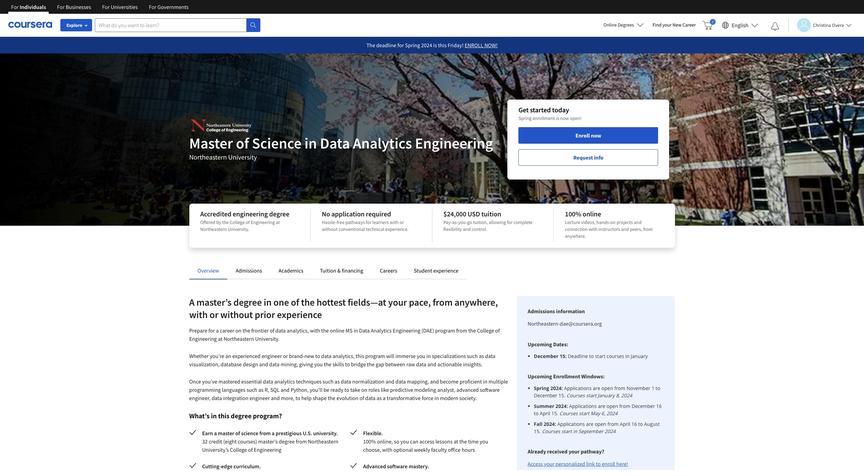 Task type: vqa. For each thing, say whether or not it's contained in the screenshot.
Northeastern
yes



Task type: locate. For each thing, give the bounding box(es) containing it.
0 vertical spatial analytics
[[353, 134, 412, 153]]

4 for from the left
[[149, 3, 157, 10]]

from inside applications are open from april 16 to august 15.
[[608, 421, 619, 428]]

0 vertical spatial admissions
[[236, 267, 262, 274]]

applications up courses start may 6, 2024
[[570, 403, 597, 410]]

master's inside a master's degree in one of the hottest fields—at your pace, from anywhere, with or without prior experience
[[197, 296, 232, 309]]

or right a
[[210, 309, 219, 321]]

3 list item from the top
[[534, 403, 664, 418]]

northeastern down university.
[[308, 439, 339, 446]]

now inside get started today spring enrollment is now open!
[[561, 115, 569, 121]]

essential
[[241, 379, 262, 386]]

from up 8, on the bottom right of the page
[[615, 386, 626, 392]]

college down (eight at the bottom of the page
[[230, 447, 247, 454]]

to inside applications are open from december 16 to april 15.
[[534, 411, 539, 417]]

degrees
[[618, 22, 634, 28]]

and up 'modeling'
[[430, 379, 439, 386]]

0 vertical spatial on
[[611, 220, 616, 226]]

in inside whether you're an experienced engineer or brand-new to data analytics, this program will immerse you in specializations such as data visualization, database design and data mining, giving you the skills to bridge the gap between raw data and actionable insights.
[[427, 353, 431, 360]]

january right courses
[[631, 353, 648, 360]]

1 horizontal spatial 16
[[657, 403, 662, 410]]

upcoming left dates:
[[528, 341, 552, 348]]

0 horizontal spatial online
[[330, 328, 345, 334]]

and inside $24,000 usd tuition pay-as-you-go tuition, allowing for complete flexibility and control.
[[463, 226, 471, 233]]

for universities
[[102, 3, 138, 10]]

courses start january 8, 2024
[[567, 393, 633, 399]]

already
[[528, 449, 546, 456]]

0 horizontal spatial on
[[236, 328, 242, 334]]

open down 6,
[[595, 421, 607, 428]]

student experience
[[414, 267, 459, 274]]

optional
[[394, 447, 413, 454]]

for left governments
[[149, 3, 157, 10]]

15. inside applications are open from november 1 to december 15.
[[559, 393, 566, 399]]

1 vertical spatial 15.
[[552, 411, 559, 417]]

1 vertical spatial master's
[[258, 439, 278, 446]]

applications are open from november 1 to december 15.
[[534, 386, 661, 399]]

degree inside a master's degree in one of the hottest fields—at your pace, from anywhere, with or without prior experience
[[234, 296, 262, 309]]

tuition & financing link
[[320, 267, 364, 274]]

2 list item from the top
[[534, 385, 664, 400]]

0 horizontal spatial admissions
[[236, 267, 262, 274]]

programming
[[189, 387, 221, 394]]

in right ms
[[354, 328, 358, 334]]

are for may
[[598, 403, 606, 410]]

list item containing fall 2024:
[[534, 421, 664, 436]]

data up predictive
[[396, 379, 406, 386]]

or up experience.
[[400, 220, 404, 226]]

applications for may
[[570, 403, 597, 410]]

of inside a master's degree in one of the hottest fields—at your pace, from anywhere, with or without prior experience
[[291, 296, 299, 309]]

2 horizontal spatial spring
[[534, 386, 550, 392]]

list containing spring 2024:
[[531, 385, 664, 436]]

bridge
[[351, 361, 366, 368]]

flexible. 100% online, so you can access lessons at the time you choose, with optional weekly faculty office hours
[[363, 430, 489, 454]]

open inside applications are open from november 1 to december 15.
[[602, 386, 613, 392]]

0 vertical spatial april
[[540, 411, 551, 417]]

1 vertical spatial open
[[607, 403, 619, 410]]

1 horizontal spatial analytics,
[[333, 353, 355, 360]]

1 horizontal spatial is
[[556, 115, 560, 121]]

to inside applications are open from april 16 to august 15.
[[639, 421, 643, 428]]

are up the courses start january 8, 2024
[[593, 386, 601, 392]]

english
[[732, 22, 749, 28]]

in right the science
[[305, 134, 317, 153]]

0 vertical spatial courses
[[567, 393, 585, 399]]

without down hassle-
[[322, 226, 338, 233]]

0 vertical spatial analytics,
[[287, 328, 309, 334]]

1 vertical spatial software
[[387, 464, 408, 470]]

0 vertical spatial software
[[480, 387, 500, 394]]

1 horizontal spatial online
[[583, 210, 601, 218]]

you'll
[[310, 387, 323, 394]]

your inside a master's degree in one of the hottest fields—at your pace, from anywhere, with or without prior experience
[[388, 296, 407, 309]]

None search field
[[95, 18, 261, 32]]

frontier
[[251, 328, 269, 334]]

engineering
[[233, 210, 268, 218]]

this
[[438, 42, 447, 49], [356, 353, 364, 360], [218, 412, 230, 421]]

applications down enrollment
[[564, 386, 592, 392]]

list item down windows:
[[534, 385, 664, 400]]

today
[[553, 106, 569, 114]]

0 horizontal spatial spring
[[405, 42, 420, 49]]

weekly
[[414, 447, 430, 454]]

2 vertical spatial or
[[283, 353, 288, 360]]

master of science in data analytics engineering northeastern university
[[189, 134, 493, 162]]

2024 right 8, on the bottom right of the page
[[622, 393, 633, 399]]

0 horizontal spatial software
[[387, 464, 408, 470]]

are inside applications are open from december 16 to april 15.
[[598, 403, 606, 410]]

december
[[534, 353, 559, 360], [534, 393, 558, 399], [632, 403, 655, 410]]

from down 8, on the bottom right of the page
[[620, 403, 631, 410]]

1 vertical spatial now
[[591, 132, 602, 139]]

a down like
[[383, 395, 386, 402]]

personalized
[[556, 461, 586, 468]]

analytics, inside whether you're an experienced engineer or brand-new to data analytics, this program will immerse you in specializations such as data visualization, database design and data mining, giving you the skills to bridge the gap between raw data and actionable insights.
[[333, 353, 355, 360]]

1 horizontal spatial admissions
[[528, 308, 555, 315]]

november
[[627, 386, 651, 392]]

1 horizontal spatial data
[[359, 328, 370, 334]]

on right the take
[[362, 387, 368, 394]]

april down summer
[[540, 411, 551, 417]]

and down the projects
[[622, 226, 629, 233]]

1 list item from the top
[[534, 353, 664, 360]]

master
[[189, 134, 233, 153]]

evolution
[[337, 395, 359, 402]]

the up hours
[[460, 439, 467, 446]]

immerse
[[396, 353, 416, 360]]

courses start may 6, 2024
[[560, 411, 618, 417]]

applications for in
[[558, 421, 585, 428]]

prestigious
[[276, 430, 302, 437]]

online inside 100% online lecture videos, hands-on projects and connection with instructors and peers, from anywhere.
[[583, 210, 601, 218]]

4 list item from the top
[[534, 421, 664, 436]]

banner navigation
[[6, 0, 194, 14]]

16 up august
[[657, 403, 662, 410]]

for up the technical
[[366, 220, 372, 226]]

with down online,
[[382, 447, 393, 454]]

16 inside applications are open from december 16 to april 15.
[[657, 403, 662, 410]]

and left the "actionable"
[[428, 361, 437, 368]]

1 vertical spatial without
[[220, 309, 253, 321]]

hours
[[462, 447, 475, 454]]

become
[[440, 379, 459, 386]]

university.
[[228, 226, 249, 233], [255, 336, 280, 343]]

of inside "once you've mastered essential data analytics techniques such as data normalization and data mapping, and become proficient in multiple programming languages such as r, sql and python, you'll be ready to take on roles like predictive modeling analyst, advanced software engineer, data integration engineer and more, to help shape the evolution of data as a transformative force in modern society."
[[360, 395, 364, 402]]

0 vertical spatial program
[[435, 328, 455, 334]]

in right force
[[435, 395, 439, 402]]

0 horizontal spatial is
[[434, 42, 437, 49]]

deadline
[[568, 353, 588, 360]]

2 vertical spatial on
[[362, 387, 368, 394]]

you right so
[[401, 439, 409, 446]]

1 horizontal spatial this
[[356, 353, 364, 360]]

list item down the courses start january 8, 2024
[[534, 403, 664, 418]]

college down anywhere,
[[477, 328, 494, 334]]

analytics,
[[287, 328, 309, 334], [333, 353, 355, 360]]

without inside a master's degree in one of the hottest fields—at your pace, from anywhere, with or without prior experience
[[220, 309, 253, 321]]

1 horizontal spatial or
[[283, 353, 288, 360]]

0 vertical spatial january
[[631, 353, 648, 360]]

society.
[[460, 395, 477, 402]]

are up 6,
[[598, 403, 606, 410]]

2 upcoming from the top
[[528, 373, 552, 380]]

online
[[604, 22, 617, 28]]

info
[[594, 154, 604, 161]]

1 vertical spatial on
[[236, 328, 242, 334]]

start for in
[[562, 429, 572, 435]]

from inside 100% online lecture videos, hands-on projects and connection with instructors and peers, from anywhere.
[[644, 226, 653, 233]]

admissions for admissions information
[[528, 308, 555, 315]]

1 horizontal spatial master's
[[258, 439, 278, 446]]

15. inside applications are open from december 16 to april 15.
[[552, 411, 559, 417]]

2024:
[[551, 386, 563, 392], [556, 403, 568, 410], [544, 421, 556, 428]]

enroll now
[[576, 132, 602, 139]]

1 horizontal spatial program
[[435, 328, 455, 334]]

2 vertical spatial open
[[595, 421, 607, 428]]

1 vertical spatial 2024:
[[556, 403, 568, 410]]

1 vertical spatial applications
[[570, 403, 597, 410]]

2 horizontal spatial on
[[611, 220, 616, 226]]

2 horizontal spatial 15.
[[559, 393, 566, 399]]

technical
[[366, 226, 385, 233]]

0 vertical spatial such
[[467, 353, 478, 360]]

the
[[222, 220, 229, 226], [301, 296, 315, 309], [243, 328, 250, 334], [321, 328, 329, 334], [469, 328, 476, 334], [324, 361, 332, 368], [367, 361, 375, 368], [328, 395, 336, 402], [460, 439, 467, 446]]

online left ms
[[330, 328, 345, 334]]

is
[[434, 42, 437, 49], [556, 115, 560, 121]]

are for in
[[586, 421, 594, 428]]

1 horizontal spatial now
[[591, 132, 602, 139]]

admissions information
[[528, 308, 585, 315]]

0 vertical spatial engineer
[[262, 353, 282, 360]]

application
[[332, 210, 365, 218]]

1 horizontal spatial without
[[322, 226, 338, 233]]

0 horizontal spatial data
[[320, 134, 350, 153]]

is inside get started today spring enrollment is now open!
[[556, 115, 560, 121]]

curriculum.
[[234, 464, 261, 470]]

software down the "optional"
[[387, 464, 408, 470]]

such
[[467, 353, 478, 360], [323, 379, 334, 386], [247, 387, 258, 394]]

the right by
[[222, 220, 229, 226]]

take
[[351, 387, 360, 394]]

with inside a master's degree in one of the hottest fields—at your pace, from anywhere, with or without prior experience
[[189, 309, 208, 321]]

32
[[202, 439, 208, 446]]

0 horizontal spatial this
[[218, 412, 230, 421]]

3 for from the left
[[102, 3, 110, 10]]

or inside no application required hassle-free pathways for learners with or without conventional technical experience.
[[400, 220, 404, 226]]

such inside whether you're an experienced engineer or brand-new to data analytics, this program will immerse you in specializations such as data visualization, database design and data mining, giving you the skills to bridge the gap between raw data and actionable insights.
[[467, 353, 478, 360]]

0 vertical spatial university.
[[228, 226, 249, 233]]

100% up choose,
[[363, 439, 376, 446]]

0 horizontal spatial master's
[[197, 296, 232, 309]]

upcoming enrollment windows:
[[528, 373, 605, 380]]

2 vertical spatial 15.
[[534, 429, 541, 435]]

from down u.s.
[[296, 439, 307, 446]]

in left one
[[264, 296, 272, 309]]

upcoming for upcoming dates:
[[528, 341, 552, 348]]

0 vertical spatial are
[[593, 386, 601, 392]]

in right courses
[[626, 353, 630, 360]]

2 for from the left
[[57, 3, 65, 10]]

without up career
[[220, 309, 253, 321]]

0 horizontal spatial experience
[[277, 309, 322, 321]]

list item containing summer 2024:
[[534, 403, 664, 418]]

the down anywhere,
[[469, 328, 476, 334]]

for inside the prepare for a career on the frontier of data analytics, with the online ms in data analytics engineering (dae) program from the college of engineering at northeastern university.
[[209, 328, 215, 334]]

whether
[[189, 353, 209, 360]]

software
[[480, 387, 500, 394], [387, 464, 408, 470]]

science
[[241, 430, 258, 437]]

and up the peers, in the top right of the page
[[634, 220, 642, 226]]

courses down enrollment
[[567, 393, 585, 399]]

northeastern down northeastern university logo
[[189, 153, 227, 162]]

data down programming
[[212, 395, 222, 402]]

this left friday! on the top right of the page
[[438, 42, 447, 49]]

from inside applications are open from november 1 to december 15.
[[615, 386, 626, 392]]

find
[[653, 22, 662, 28]]

in inside a master's degree in one of the hottest fields—at your pace, from anywhere, with or without prior experience
[[264, 296, 272, 309]]

from up specializations
[[456, 328, 467, 334]]

engineering inside the earn a master of science from a prestigious u.s. university. 32 credit (eight courses) master's degree from northeastern university's college of engineering
[[254, 447, 282, 454]]

15. for courses start in september 2024
[[534, 429, 541, 435]]

open up the courses start january 8, 2024
[[602, 386, 613, 392]]

0 horizontal spatial 15.
[[534, 429, 541, 435]]

as inside whether you're an experienced engineer or brand-new to data analytics, this program will immerse you in specializations such as data visualization, database design and data mining, giving you the skills to bridge the gap between raw data and actionable insights.
[[479, 353, 484, 360]]

with inside no application required hassle-free pathways for learners with or without conventional technical experience.
[[390, 220, 399, 226]]

0 horizontal spatial such
[[247, 387, 258, 394]]

2 vertical spatial spring
[[534, 386, 550, 392]]

january inside list
[[598, 393, 615, 399]]

university. down "frontier"
[[255, 336, 280, 343]]

in right what's
[[211, 412, 217, 421]]

in left multiple
[[483, 379, 488, 386]]

0 vertical spatial experience
[[434, 267, 459, 274]]

degree up "frontier"
[[234, 296, 262, 309]]

online inside the prepare for a career on the frontier of data analytics, with the online ms in data analytics engineering (dae) program from the college of engineering at northeastern university.
[[330, 328, 345, 334]]

for right prepare
[[209, 328, 215, 334]]

are
[[593, 386, 601, 392], [598, 403, 606, 410], [586, 421, 594, 428]]

cutting-
[[202, 464, 221, 470]]

0 horizontal spatial analytics,
[[287, 328, 309, 334]]

0 vertical spatial applications
[[564, 386, 592, 392]]

engineer inside "once you've mastered essential data analytics techniques such as data normalization and data mapping, and become proficient in multiple programming languages such as r, sql and python, you'll be ready to take on roles like predictive modeling analyst, advanced software engineer, data integration engineer and more, to help shape the evolution of data as a transformative force in modern society."
[[250, 395, 270, 402]]

online up videos,
[[583, 210, 601, 218]]

courses
[[607, 353, 625, 360]]

1 upcoming from the top
[[528, 341, 552, 348]]

16 for april
[[632, 421, 637, 428]]

1 vertical spatial december
[[534, 393, 558, 399]]

8,
[[616, 393, 620, 399]]

1 vertical spatial data
[[359, 328, 370, 334]]

data up r,
[[263, 379, 273, 386]]

applications inside applications are open from december 16 to april 15.
[[570, 403, 597, 410]]

here!
[[617, 461, 629, 468]]

on up instructors
[[611, 220, 616, 226]]

on inside 100% online lecture videos, hands-on projects and connection with instructors and peers, from anywhere.
[[611, 220, 616, 226]]

are up 'september'
[[586, 421, 594, 428]]

0 vertical spatial college
[[230, 220, 245, 226]]

get
[[519, 106, 529, 114]]

you're
[[210, 353, 224, 360]]

open!
[[570, 115, 582, 121]]

northeastern down career
[[224, 336, 254, 343]]

northeastern inside master of science in data analytics engineering northeastern university
[[189, 153, 227, 162]]

spring right deadline
[[405, 42, 420, 49]]

1 vertical spatial such
[[323, 379, 334, 386]]

are inside applications are open from november 1 to december 15.
[[593, 386, 601, 392]]

january
[[631, 353, 648, 360], [598, 393, 615, 399]]

analytics, inside the prepare for a career on the frontier of data analytics, with the online ms in data analytics engineering (dae) program from the college of engineering at northeastern university.
[[287, 328, 309, 334]]

analytics, up brand-
[[287, 328, 309, 334]]

ready
[[331, 387, 344, 394]]

2 horizontal spatial at
[[454, 439, 459, 446]]

upcoming for upcoming enrollment windows:
[[528, 373, 552, 380]]

2024: right summer
[[556, 403, 568, 410]]

100% inside 100% online lecture videos, hands-on projects and connection with instructors and peers, from anywhere.
[[565, 210, 582, 218]]

explore
[[66, 22, 82, 28]]

0 vertical spatial without
[[322, 226, 338, 233]]

1 horizontal spatial april
[[620, 421, 631, 428]]

master's inside the earn a master of science from a prestigious u.s. university. 32 credit (eight courses) master's degree from northeastern university's college of engineering
[[258, 439, 278, 446]]

as left r,
[[259, 387, 264, 394]]

spring up summer
[[534, 386, 550, 392]]

15. inside applications are open from april 16 to august 15.
[[534, 429, 541, 435]]

15. for courses start january 8, 2024
[[559, 393, 566, 399]]

this inside whether you're an experienced engineer or brand-new to data analytics, this program will immerse you in specializations such as data visualization, database design and data mining, giving you the skills to bridge the gap between raw data and actionable insights.
[[356, 353, 364, 360]]

admissions for admissions
[[236, 267, 262, 274]]

list item
[[534, 353, 664, 360], [534, 385, 664, 400], [534, 403, 664, 418], [534, 421, 664, 436]]

so
[[394, 439, 400, 446]]

0 horizontal spatial university.
[[228, 226, 249, 233]]

office
[[448, 447, 461, 454]]

0 horizontal spatial 100%
[[363, 439, 376, 446]]

show notifications image
[[771, 22, 780, 31]]

0 horizontal spatial april
[[540, 411, 551, 417]]

0 horizontal spatial now
[[561, 115, 569, 121]]

edge
[[221, 464, 233, 470]]

of inside master of science in data analytics engineering northeastern university
[[236, 134, 249, 153]]

your right find
[[663, 22, 672, 28]]

0 horizontal spatial january
[[598, 393, 615, 399]]

northeastern university logo image
[[189, 117, 253, 135]]

applications inside applications are open from november 1 to december 15.
[[564, 386, 592, 392]]

100% up lecture
[[565, 210, 582, 218]]

at inside flexible. 100% online, so you can access lessons at the time you choose, with optional weekly faculty office hours
[[454, 439, 459, 446]]

1 vertical spatial analytics,
[[333, 353, 355, 360]]

like
[[381, 387, 389, 394]]

college inside the accredited engineering degree offered by the college of engineering at northeastern university.
[[230, 220, 245, 226]]

start up applications are open from december 16 to april 15.
[[586, 393, 597, 399]]

spring down get
[[519, 115, 532, 121]]

0 vertical spatial upcoming
[[528, 341, 552, 348]]

0 vertical spatial spring
[[405, 42, 420, 49]]

program right (dae)
[[435, 328, 455, 334]]

2 horizontal spatial such
[[467, 353, 478, 360]]

2024 right 6,
[[607, 411, 618, 417]]

1 vertical spatial are
[[598, 403, 606, 410]]

college
[[230, 220, 245, 226], [477, 328, 494, 334], [230, 447, 247, 454]]

upcoming dates:
[[528, 341, 569, 348]]

spring inside get started today spring enrollment is now open!
[[519, 115, 532, 121]]

to
[[315, 353, 320, 360], [590, 353, 594, 360], [345, 361, 350, 368], [656, 386, 661, 392], [345, 387, 349, 394], [296, 395, 301, 402], [534, 411, 539, 417], [639, 421, 643, 428], [596, 461, 601, 468]]

you right immerse
[[417, 353, 426, 360]]

december down "november" on the right of page
[[632, 403, 655, 410]]

the left "frontier"
[[243, 328, 250, 334]]

2 horizontal spatial this
[[438, 42, 447, 49]]

northeastern inside the earn a master of science from a prestigious u.s. university. 32 credit (eight courses) master's degree from northeastern university's college of engineering
[[308, 439, 339, 446]]

now
[[561, 115, 569, 121], [591, 132, 602, 139]]

1 for from the left
[[11, 3, 19, 10]]

data left mining,
[[269, 361, 280, 368]]

applications inside applications are open from april 16 to august 15.
[[558, 421, 585, 428]]

master's down science on the bottom of page
[[258, 439, 278, 446]]

are for january
[[593, 386, 601, 392]]

2 vertical spatial college
[[230, 447, 247, 454]]

0 vertical spatial 15.
[[559, 393, 566, 399]]

software down multiple
[[480, 387, 500, 394]]

0 vertical spatial data
[[320, 134, 350, 153]]

data up ready
[[341, 379, 351, 386]]

with up new
[[310, 328, 320, 334]]

such up "insights."
[[467, 353, 478, 360]]

1 vertical spatial or
[[210, 309, 219, 321]]

16 for december
[[657, 403, 662, 410]]

in inside master of science in data analytics engineering northeastern university
[[305, 134, 317, 153]]

academics
[[279, 267, 304, 274]]

proficient
[[460, 379, 482, 386]]

0 vertical spatial open
[[602, 386, 613, 392]]

1 vertical spatial spring
[[519, 115, 532, 121]]

1 horizontal spatial spring
[[519, 115, 532, 121]]

financing
[[342, 267, 364, 274]]

university.
[[313, 430, 338, 437]]

january left 8, on the bottom right of the page
[[598, 393, 615, 399]]

2 vertical spatial december
[[632, 403, 655, 410]]

prior
[[255, 309, 275, 321]]

100% inside flexible. 100% online, so you can access lessons at the time you choose, with optional weekly faculty office hours
[[363, 439, 376, 446]]

0 vertical spatial online
[[583, 210, 601, 218]]

college down engineering
[[230, 220, 245, 226]]

0 horizontal spatial at
[[218, 336, 223, 343]]

1 horizontal spatial 100%
[[565, 210, 582, 218]]

0 horizontal spatial 16
[[632, 421, 637, 428]]

college inside the prepare for a career on the frontier of data analytics, with the online ms in data analytics engineering (dae) program from the college of engineering at northeastern university.
[[477, 328, 494, 334]]

credit
[[209, 439, 222, 446]]

gap
[[376, 361, 384, 368]]

spring for deadline
[[405, 42, 420, 49]]

your inside 'link'
[[663, 22, 672, 28]]

northeastern-dae@coursera.org
[[528, 321, 602, 328]]

0 vertical spatial is
[[434, 42, 437, 49]]

0 vertical spatial 16
[[657, 403, 662, 410]]

open inside applications are open from april 16 to august 15.
[[595, 421, 607, 428]]

2 vertical spatial this
[[218, 412, 230, 421]]

program inside the prepare for a career on the frontier of data analytics, with the online ms in data analytics engineering (dae) program from the college of engineering at northeastern university.
[[435, 328, 455, 334]]

university. down engineering
[[228, 226, 249, 233]]

upcoming up spring 2024: at the right bottom
[[528, 373, 552, 380]]

are inside applications are open from april 16 to august 15.
[[586, 421, 594, 428]]

start
[[595, 353, 606, 360], [586, 393, 597, 399], [579, 411, 590, 417], [562, 429, 572, 435]]

engineering inside master of science in data analytics engineering northeastern university
[[415, 134, 493, 153]]

1 vertical spatial this
[[356, 353, 364, 360]]

15. down fall
[[534, 429, 541, 435]]

2024 left friday! on the top right of the page
[[421, 42, 432, 49]]

degree down integration
[[231, 412, 252, 421]]

1 horizontal spatial on
[[362, 387, 368, 394]]

2 vertical spatial are
[[586, 421, 594, 428]]

list
[[531, 385, 664, 436]]

experience inside a master's degree in one of the hottest fields—at your pace, from anywhere, with or without prior experience
[[277, 309, 322, 321]]

university. inside the accredited engineering degree offered by the college of engineering at northeastern university.
[[228, 226, 249, 233]]

16 inside applications are open from april 16 to august 15.
[[632, 421, 637, 428]]

1
[[652, 386, 655, 392]]

courses start in september 2024
[[542, 429, 616, 435]]

1 horizontal spatial at
[[276, 220, 280, 226]]

windows:
[[582, 373, 605, 380]]

now right enroll
[[591, 132, 602, 139]]

1 vertical spatial is
[[556, 115, 560, 121]]

1 vertical spatial upcoming
[[528, 373, 552, 380]]

such up be
[[323, 379, 334, 386]]

0 vertical spatial 2024:
[[551, 386, 563, 392]]

engineer
[[262, 353, 282, 360], [250, 395, 270, 402]]

open inside applications are open from december 16 to april 15.
[[607, 403, 619, 410]]



Task type: describe. For each thing, give the bounding box(es) containing it.
is for for
[[434, 42, 437, 49]]

as up ready
[[335, 379, 340, 386]]

university. inside the prepare for a career on the frontier of data analytics, with the online ms in data analytics engineering (dae) program from the college of engineering at northeastern university.
[[255, 336, 280, 343]]

2024: for summer 2024:
[[556, 403, 568, 410]]

earn
[[202, 430, 213, 437]]

$24,000
[[444, 210, 467, 218]]

a inside "once you've mastered essential data analytics techniques such as data normalization and data mapping, and become proficient in multiple programming languages such as r, sql and python, you'll be ready to take on roles like predictive modeling analyst, advanced software engineer, data integration engineer and more, to help shape the evolution of data as a transformative force in modern society."
[[383, 395, 386, 402]]

you right giving
[[314, 361, 323, 368]]

you right the time
[[480, 439, 489, 446]]

enrollment
[[554, 373, 581, 380]]

northeastern inside the prepare for a career on the frontier of data analytics, with the online ms in data analytics engineering (dae) program from the college of engineering at northeastern university.
[[224, 336, 254, 343]]

the left skills
[[324, 361, 332, 368]]

is for today
[[556, 115, 560, 121]]

design
[[243, 361, 258, 368]]

$24,000 usd tuition pay-as-you-go tuition, allowing for complete flexibility and control.
[[444, 210, 533, 233]]

for for governments
[[149, 3, 157, 10]]

your up 'personalized'
[[569, 449, 580, 456]]

&
[[338, 267, 341, 274]]

open for september
[[595, 421, 607, 428]]

april inside applications are open from april 16 to august 15.
[[620, 421, 631, 428]]

engineer,
[[189, 395, 211, 402]]

1 horizontal spatial such
[[323, 379, 334, 386]]

access
[[420, 439, 435, 446]]

data up multiple
[[485, 353, 496, 360]]

list item containing december 15:
[[534, 353, 664, 360]]

data inside master of science in data analytics engineering northeastern university
[[320, 134, 350, 153]]

with inside flexible. 100% online, so you can access lessons at the time you choose, with optional weekly faculty office hours
[[382, 447, 393, 454]]

your right the access
[[544, 461, 555, 468]]

free
[[337, 220, 345, 226]]

businesses
[[66, 3, 91, 10]]

can
[[410, 439, 419, 446]]

online,
[[377, 439, 393, 446]]

engineering inside the accredited engineering degree offered by the college of engineering at northeastern university.
[[251, 220, 275, 226]]

multiple
[[489, 379, 508, 386]]

help
[[302, 395, 312, 402]]

visualization,
[[189, 361, 220, 368]]

pay-
[[444, 220, 452, 226]]

august
[[645, 421, 660, 428]]

and up like
[[386, 379, 395, 386]]

for governments
[[149, 3, 189, 10]]

the inside a master's degree in one of the hottest fields—at your pace, from anywhere, with or without prior experience
[[301, 296, 315, 309]]

go
[[467, 220, 472, 226]]

or inside whether you're an experienced engineer or brand-new to data analytics, this program will immerse you in specializations such as data visualization, database design and data mining, giving you the skills to bridge the gap between raw data and actionable insights.
[[283, 353, 288, 360]]

2 vertical spatial such
[[247, 387, 258, 394]]

2024 for september
[[605, 429, 616, 435]]

with inside the prepare for a career on the frontier of data analytics, with the online ms in data analytics engineering (dae) program from the college of engineering at northeastern university.
[[310, 328, 320, 334]]

at inside the accredited engineering degree offered by the college of engineering at northeastern university.
[[276, 220, 280, 226]]

coursera image
[[8, 19, 52, 30]]

applications are open from december 16 to april 15.
[[534, 403, 662, 417]]

control.
[[472, 226, 488, 233]]

the deadline for spring 2024 is this friday! enroll now!
[[367, 42, 498, 49]]

on inside the prepare for a career on the frontier of data analytics, with the online ms in data analytics engineering (dae) program from the college of engineering at northeastern university.
[[236, 328, 242, 334]]

pathways
[[346, 220, 365, 226]]

the left gap
[[367, 361, 375, 368]]

tuition,
[[473, 220, 488, 226]]

to right new
[[315, 353, 320, 360]]

a right earn
[[214, 430, 217, 437]]

a inside the prepare for a career on the frontier of data analytics, with the online ms in data analytics engineering (dae) program from the college of engineering at northeastern university.
[[216, 328, 219, 334]]

to up evolution
[[345, 387, 349, 394]]

100% online lecture videos, hands-on projects and connection with instructors and peers, from anywhere.
[[565, 210, 653, 240]]

complete
[[514, 220, 533, 226]]

enroll now! link
[[465, 42, 498, 49]]

for for universities
[[102, 3, 110, 10]]

2024: for fall 2024:
[[544, 421, 556, 428]]

shopping cart: 1 item image
[[703, 19, 716, 30]]

career
[[220, 328, 234, 334]]

giving
[[299, 361, 313, 368]]

program inside whether you're an experienced engineer or brand-new to data analytics, this program will immerse you in specializations such as data visualization, database design and data mining, giving you the skills to bridge the gap between raw data and actionable insights.
[[366, 353, 385, 360]]

mapping,
[[407, 379, 429, 386]]

advanced
[[457, 387, 479, 394]]

and right "design"
[[259, 361, 268, 368]]

whether you're an experienced engineer or brand-new to data analytics, this program will immerse you in specializations such as data visualization, database design and data mining, giving you the skills to bridge the gap between raw data and actionable insights.
[[189, 353, 496, 368]]

a left prestigious
[[272, 430, 275, 437]]

explore button
[[60, 19, 92, 31]]

to right link
[[596, 461, 601, 468]]

applications are open from april 16 to august 15.
[[534, 421, 660, 435]]

1 horizontal spatial experience
[[434, 267, 459, 274]]

2024 for 8,
[[622, 393, 633, 399]]

allowing
[[489, 220, 506, 226]]

overview
[[198, 267, 219, 274]]

northeastern-
[[528, 321, 560, 328]]

experienced
[[232, 353, 261, 360]]

between
[[386, 361, 406, 368]]

governments
[[158, 3, 189, 10]]

force
[[422, 395, 434, 402]]

once
[[189, 379, 201, 386]]

0 vertical spatial december
[[534, 353, 559, 360]]

analyst,
[[438, 387, 456, 394]]

the inside flexible. 100% online, so you can access lessons at the time you choose, with optional weekly faculty office hours
[[460, 439, 467, 446]]

december inside applications are open from november 1 to december 15.
[[534, 393, 558, 399]]

modern
[[440, 395, 459, 402]]

15. for courses start may 6, 2024
[[552, 411, 559, 417]]

analytics inside the prepare for a career on the frontier of data analytics, with the online ms in data analytics engineering (dae) program from the college of engineering at northeastern university.
[[371, 328, 392, 334]]

engineer inside whether you're an experienced engineer or brand-new to data analytics, this program will immerse you in specializations such as data visualization, database design and data mining, giving you the skills to bridge the gap between raw data and actionable insights.
[[262, 353, 282, 360]]

from inside the prepare for a career on the frontier of data analytics, with the online ms in data analytics engineering (dae) program from the college of engineering at northeastern university.
[[456, 328, 467, 334]]

or inside a master's degree in one of the hottest fields—at your pace, from anywhere, with or without prior experience
[[210, 309, 219, 321]]

northeastern inside the accredited engineering degree offered by the college of engineering at northeastern university.
[[200, 226, 227, 233]]

for for individuals
[[11, 3, 19, 10]]

software inside "once you've mastered essential data analytics techniques such as data normalization and data mapping, and become proficient in multiple programming languages such as r, sql and python, you'll be ready to take on roles like predictive modeling analyst, advanced software engineer, data integration engineer and more, to help shape the evolution of data as a transformative force in modern society."
[[480, 387, 500, 394]]

from inside applications are open from december 16 to april 15.
[[620, 403, 631, 410]]

and down analytics
[[281, 387, 290, 394]]

in inside the prepare for a career on the frontier of data analytics, with the online ms in data analytics engineering (dae) program from the college of engineering at northeastern university.
[[354, 328, 358, 334]]

enroll now button
[[519, 127, 659, 144]]

april inside applications are open from december 16 to april 15.
[[540, 411, 551, 417]]

without inside no application required hassle-free pathways for learners with or without conventional technical experience.
[[322, 226, 338, 233]]

2024 for 6,
[[607, 411, 618, 417]]

What do you want to learn? text field
[[95, 18, 247, 32]]

in left 'september'
[[573, 429, 578, 435]]

courses for summer 2024:
[[560, 411, 578, 417]]

from inside a master's degree in one of the hottest fields—at your pace, from anywhere, with or without prior experience
[[433, 296, 453, 309]]

of inside the accredited engineering degree offered by the college of engineering at northeastern university.
[[246, 220, 250, 226]]

college inside the earn a master of science from a prestigious u.s. university. 32 credit (eight courses) master's degree from northeastern university's college of engineering
[[230, 447, 247, 454]]

learners
[[373, 220, 389, 226]]

for right deadline
[[398, 42, 404, 49]]

2024: for spring 2024:
[[551, 386, 563, 392]]

advanced software mastery.
[[363, 464, 429, 470]]

prepare for a career on the frontier of data analytics, with the online ms in data analytics engineering (dae) program from the college of engineering at northeastern university.
[[189, 328, 500, 343]]

to down the python,
[[296, 395, 301, 402]]

spring 2024:
[[534, 386, 563, 392]]

christina overa
[[814, 22, 844, 28]]

modeling
[[415, 387, 436, 394]]

start for may
[[579, 411, 590, 417]]

offered
[[200, 220, 215, 226]]

and down sql
[[271, 395, 280, 402]]

fall 2024:
[[534, 421, 556, 428]]

flexibility
[[444, 226, 462, 233]]

for inside $24,000 usd tuition pay-as-you-go tuition, allowing for complete flexibility and control.
[[507, 220, 513, 226]]

data inside the prepare for a career on the frontier of data analytics, with the online ms in data analytics engineering (dae) program from the college of engineering at northeastern university.
[[276, 328, 286, 334]]

request
[[574, 154, 593, 161]]

with inside 100% online lecture videos, hands-on projects and connection with instructors and peers, from anywhere.
[[589, 226, 598, 233]]

at inside the prepare for a career on the frontier of data analytics, with the online ms in data analytics engineering (dae) program from the college of engineering at northeastern university.
[[218, 336, 223, 343]]

new
[[305, 353, 314, 360]]

data right raw
[[416, 361, 427, 368]]

admissions link
[[236, 267, 262, 274]]

now inside button
[[591, 132, 602, 139]]

the inside the accredited engineering degree offered by the college of engineering at northeastern university.
[[222, 220, 229, 226]]

data down roles
[[365, 395, 376, 402]]

student
[[414, 267, 433, 274]]

access your personalized link to enroll here! link
[[528, 461, 629, 468]]

december inside applications are open from december 16 to april 15.
[[632, 403, 655, 410]]

be
[[324, 387, 330, 394]]

online degrees button
[[598, 17, 650, 32]]

ms
[[346, 328, 353, 334]]

degree inside the accredited engineering degree offered by the college of engineering at northeastern university.
[[269, 210, 290, 218]]

open for 6,
[[607, 403, 619, 410]]

0 vertical spatial this
[[438, 42, 447, 49]]

applications for january
[[564, 386, 592, 392]]

for inside no application required hassle-free pathways for learners with or without conventional technical experience.
[[366, 220, 372, 226]]

advanced
[[363, 464, 386, 470]]

data right new
[[321, 353, 332, 360]]

list item containing spring 2024:
[[534, 385, 664, 400]]

fall
[[534, 421, 543, 428]]

accredited engineering degree offered by the college of engineering at northeastern university.
[[200, 210, 290, 233]]

to inside applications are open from november 1 to december 15.
[[656, 386, 661, 392]]

anywhere,
[[455, 296, 498, 309]]

summer 2024:
[[534, 403, 568, 410]]

courses for spring 2024:
[[567, 393, 585, 399]]

christina
[[814, 22, 832, 28]]

15:
[[560, 353, 567, 360]]

data inside the prepare for a career on the frontier of data analytics, with the online ms in data analytics engineering (dae) program from the college of engineering at northeastern university.
[[359, 328, 370, 334]]

degree inside the earn a master of science from a prestigious u.s. university. 32 credit (eight courses) master's degree from northeastern university's college of engineering
[[279, 439, 295, 446]]

mastered
[[219, 379, 240, 386]]

usd
[[468, 210, 480, 218]]

analytics
[[275, 379, 295, 386]]

instructors
[[599, 226, 621, 233]]

program?
[[253, 412, 282, 421]]

on inside "once you've mastered essential data analytics techniques such as data normalization and data mapping, and become proficient in multiple programming languages such as r, sql and python, you'll be ready to take on roles like predictive modeling analyst, advanced software engineer, data integration engineer and more, to help shape the evolution of data as a transformative force in modern society."
[[362, 387, 368, 394]]

spring for started
[[519, 115, 532, 121]]

analytics inside master of science in data analytics engineering northeastern university
[[353, 134, 412, 153]]

to right deadline on the bottom of page
[[590, 353, 594, 360]]

to right skills
[[345, 361, 350, 368]]

open for 8,
[[602, 386, 613, 392]]

you-
[[458, 220, 467, 226]]

start for january
[[586, 393, 597, 399]]

anywhere.
[[565, 233, 586, 240]]

courses)
[[238, 439, 257, 446]]

the left ms
[[321, 328, 329, 334]]

normalization
[[352, 379, 385, 386]]

as down roles
[[377, 395, 382, 402]]

connection
[[565, 226, 588, 233]]

dae@coursera.org
[[560, 321, 602, 328]]

for for businesses
[[57, 3, 65, 10]]

from right science on the bottom of page
[[260, 430, 271, 437]]

specializations
[[432, 353, 466, 360]]

2024 for spring
[[421, 42, 432, 49]]

start left courses
[[595, 353, 606, 360]]

tuition & financing
[[320, 267, 364, 274]]

peers,
[[630, 226, 643, 233]]

conventional
[[339, 226, 365, 233]]

courses for fall 2024:
[[542, 429, 561, 435]]

the inside "once you've mastered essential data analytics techniques such as data normalization and data mapping, and become proficient in multiple programming languages such as r, sql and python, you'll be ready to take on roles like predictive modeling analyst, advanced software engineer, data integration engineer and more, to help shape the evolution of data as a transformative force in modern society."
[[328, 395, 336, 402]]



